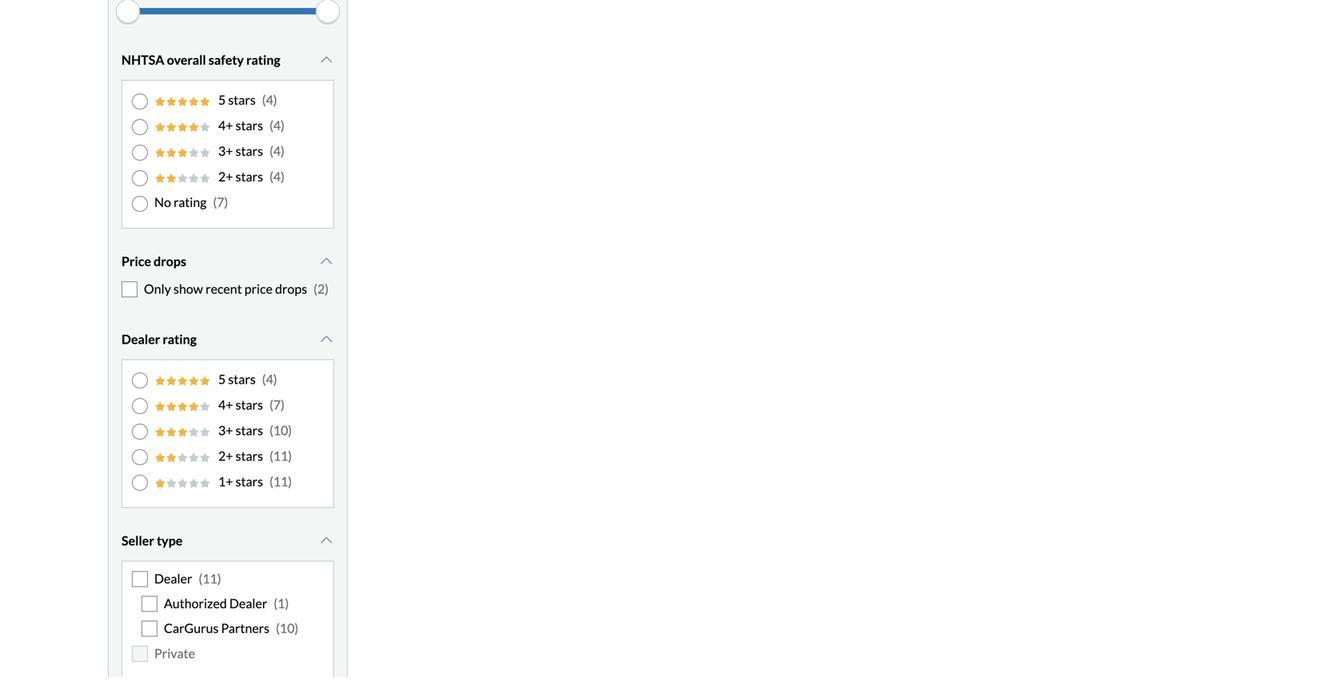 Task type: describe. For each thing, give the bounding box(es) containing it.
0 vertical spatial (7)
[[213, 194, 228, 210]]

authorized
[[164, 596, 227, 611]]

show
[[174, 281, 203, 297]]

overall
[[167, 52, 206, 68]]

seller
[[122, 533, 154, 548]]

3+ stars for (10)
[[218, 422, 263, 438]]

5 stars for (4)
[[218, 92, 256, 108]]

2+ for (7)
[[218, 169, 233, 184]]

authorized dealer (1)
[[164, 596, 289, 611]]

1 vertical spatial (10)
[[276, 621, 299, 636]]

2 vertical spatial (11)
[[199, 571, 221, 586]]

0 vertical spatial (10)
[[270, 422, 292, 438]]

nhtsa overall safety rating
[[122, 52, 281, 68]]

recent
[[206, 281, 242, 297]]

3+ for (4)
[[218, 143, 233, 159]]

nhtsa
[[122, 52, 164, 68]]

only
[[144, 281, 171, 297]]

price
[[245, 281, 273, 297]]

2+ stars for (11)
[[218, 448, 263, 464]]

1+ stars
[[218, 474, 263, 489]]

2+ for (11)
[[218, 448, 233, 464]]

4+ stars for (7)
[[218, 397, 263, 412]]

price drops button
[[122, 242, 334, 282]]

3+ for (10)
[[218, 422, 233, 438]]

chevron down image for price drops
[[319, 255, 334, 268]]

4+ for (7)
[[218, 397, 233, 412]]

type
[[157, 533, 183, 548]]

2+ stars for (7)
[[218, 169, 263, 184]]

safety
[[209, 52, 244, 68]]

cargurus
[[164, 621, 219, 636]]

rating for dealer rating
[[163, 331, 197, 347]]

dealer (11)
[[154, 571, 221, 586]]

rating for no rating (7)
[[174, 194, 207, 210]]

dealer rating button
[[122, 319, 334, 359]]

(2)
[[314, 281, 329, 297]]

seller type
[[122, 533, 183, 548]]

0 vertical spatial rating
[[246, 52, 281, 68]]

1 horizontal spatial (7)
[[270, 397, 285, 412]]



Task type: vqa. For each thing, say whether or not it's contained in the screenshot.
(11)
yes



Task type: locate. For each thing, give the bounding box(es) containing it.
drops
[[154, 254, 186, 269], [275, 281, 307, 297]]

4+ stars
[[218, 118, 263, 133], [218, 397, 263, 412]]

5 down safety
[[218, 92, 226, 108]]

4+
[[218, 118, 233, 133], [218, 397, 233, 412]]

2 5 stars from the top
[[218, 371, 256, 387]]

0 vertical spatial 2+
[[218, 169, 233, 184]]

1 chevron down image from the top
[[319, 54, 334, 66]]

1 vertical spatial chevron down image
[[319, 255, 334, 268]]

chevron down image inside price drops dropdown button
[[319, 255, 334, 268]]

1 2+ stars from the top
[[218, 169, 263, 184]]

4+ for (4)
[[218, 118, 233, 133]]

cargurus partners (10)
[[164, 621, 299, 636]]

drops up only
[[154, 254, 186, 269]]

(11)
[[270, 448, 292, 464], [270, 474, 292, 489], [199, 571, 221, 586]]

partners
[[221, 621, 270, 636]]

(7)
[[213, 194, 228, 210], [270, 397, 285, 412]]

4+ down the dealer rating dropdown button
[[218, 397, 233, 412]]

1 vertical spatial dealer
[[154, 571, 192, 586]]

2+ up no rating (7)
[[218, 169, 233, 184]]

1 vertical spatial (11)
[[270, 474, 292, 489]]

5 for rating
[[218, 371, 226, 387]]

rating right safety
[[246, 52, 281, 68]]

1 vertical spatial 4+ stars
[[218, 397, 263, 412]]

2 2+ stars from the top
[[218, 448, 263, 464]]

0 vertical spatial 2+ stars
[[218, 169, 263, 184]]

0 vertical spatial 5 stars
[[218, 92, 256, 108]]

3+ stars
[[218, 143, 263, 159], [218, 422, 263, 438]]

3+ stars for (4)
[[218, 143, 263, 159]]

1 5 from the top
[[218, 92, 226, 108]]

dealer for dealer rating
[[122, 331, 160, 347]]

2+
[[218, 169, 233, 184], [218, 448, 233, 464]]

0 vertical spatial drops
[[154, 254, 186, 269]]

3+ up the 1+
[[218, 422, 233, 438]]

1+
[[218, 474, 233, 489]]

1 vertical spatial 5 stars
[[218, 371, 256, 387]]

0 horizontal spatial (7)
[[213, 194, 228, 210]]

1 vertical spatial 5
[[218, 371, 226, 387]]

drops inside dropdown button
[[154, 254, 186, 269]]

(11) for 1+ stars
[[270, 474, 292, 489]]

chevron down image for seller type
[[319, 534, 334, 547]]

dealer up authorized
[[154, 571, 192, 586]]

1 4+ from the top
[[218, 118, 233, 133]]

5 stars
[[218, 92, 256, 108], [218, 371, 256, 387]]

3+ stars up 1+ stars
[[218, 422, 263, 438]]

chevron down image
[[319, 333, 334, 346]]

5 down the dealer rating dropdown button
[[218, 371, 226, 387]]

price drops
[[122, 254, 186, 269]]

dealer
[[122, 331, 160, 347], [154, 571, 192, 586], [229, 596, 267, 611]]

5
[[218, 92, 226, 108], [218, 371, 226, 387]]

2 vertical spatial chevron down image
[[319, 534, 334, 547]]

nhtsa overall safety rating button
[[122, 40, 334, 80]]

chevron down image inside seller type dropdown button
[[319, 534, 334, 547]]

2 3+ from the top
[[218, 422, 233, 438]]

1 horizontal spatial drops
[[275, 281, 307, 297]]

1 vertical spatial 3+ stars
[[218, 422, 263, 438]]

dealer inside the dealer rating dropdown button
[[122, 331, 160, 347]]

(4)
[[262, 92, 277, 108], [270, 118, 285, 133], [270, 143, 285, 159], [270, 169, 285, 184], [262, 371, 277, 387]]

only show recent price drops (2)
[[144, 281, 329, 297]]

0 vertical spatial (11)
[[270, 448, 292, 464]]

2 2+ from the top
[[218, 448, 233, 464]]

0 vertical spatial 3+ stars
[[218, 143, 263, 159]]

1 vertical spatial 2+ stars
[[218, 448, 263, 464]]

4+ stars down the dealer rating dropdown button
[[218, 397, 263, 412]]

2+ up the 1+
[[218, 448, 233, 464]]

private
[[154, 646, 195, 661]]

0 vertical spatial 4+ stars
[[218, 118, 263, 133]]

1 3+ from the top
[[218, 143, 233, 159]]

no rating (7)
[[154, 194, 228, 210]]

0 vertical spatial dealer
[[122, 331, 160, 347]]

3+ stars up no rating (7)
[[218, 143, 263, 159]]

dealer rating
[[122, 331, 197, 347]]

seller type button
[[122, 521, 334, 561]]

5 stars down the nhtsa overall safety rating dropdown button
[[218, 92, 256, 108]]

0 horizontal spatial drops
[[154, 254, 186, 269]]

rating down show
[[163, 331, 197, 347]]

dealer up partners
[[229, 596, 267, 611]]

rating right no
[[174, 194, 207, 210]]

dealer for dealer (11)
[[154, 571, 192, 586]]

1 vertical spatial rating
[[174, 194, 207, 210]]

2 5 from the top
[[218, 371, 226, 387]]

1 4+ stars from the top
[[218, 118, 263, 133]]

4+ stars down the nhtsa overall safety rating dropdown button
[[218, 118, 263, 133]]

1 vertical spatial drops
[[275, 281, 307, 297]]

no
[[154, 194, 171, 210]]

0 vertical spatial chevron down image
[[319, 54, 334, 66]]

0 vertical spatial 5
[[218, 92, 226, 108]]

2+ stars up no rating (7)
[[218, 169, 263, 184]]

2+ stars
[[218, 169, 263, 184], [218, 448, 263, 464]]

4+ stars for (4)
[[218, 118, 263, 133]]

1 3+ stars from the top
[[218, 143, 263, 159]]

(11) for 2+ stars
[[270, 448, 292, 464]]

2 chevron down image from the top
[[319, 255, 334, 268]]

(10)
[[270, 422, 292, 438], [276, 621, 299, 636]]

drops left (2)
[[275, 281, 307, 297]]

3+ up no rating (7)
[[218, 143, 233, 159]]

2 4+ from the top
[[218, 397, 233, 412]]

5 stars down the dealer rating dropdown button
[[218, 371, 256, 387]]

3 chevron down image from the top
[[319, 534, 334, 547]]

4+ down the nhtsa overall safety rating dropdown button
[[218, 118, 233, 133]]

5 stars for (7)
[[218, 371, 256, 387]]

1 vertical spatial 3+
[[218, 422, 233, 438]]

1 vertical spatial 2+
[[218, 448, 233, 464]]

chevron down image for nhtsa overall safety rating
[[319, 54, 334, 66]]

1 2+ from the top
[[218, 169, 233, 184]]

1 vertical spatial (7)
[[270, 397, 285, 412]]

2 3+ stars from the top
[[218, 422, 263, 438]]

5 for overall
[[218, 92, 226, 108]]

price
[[122, 254, 151, 269]]

2+ stars up 1+ stars
[[218, 448, 263, 464]]

chevron down image inside the nhtsa overall safety rating dropdown button
[[319, 54, 334, 66]]

0 vertical spatial 3+
[[218, 143, 233, 159]]

3+
[[218, 143, 233, 159], [218, 422, 233, 438]]

2 vertical spatial dealer
[[229, 596, 267, 611]]

2 4+ stars from the top
[[218, 397, 263, 412]]

chevron down image
[[319, 54, 334, 66], [319, 255, 334, 268], [319, 534, 334, 547]]

1 5 stars from the top
[[218, 92, 256, 108]]

rating
[[246, 52, 281, 68], [174, 194, 207, 210], [163, 331, 197, 347]]

stars
[[228, 92, 256, 108], [236, 118, 263, 133], [236, 143, 263, 159], [236, 169, 263, 184], [228, 371, 256, 387], [236, 397, 263, 412], [236, 422, 263, 438], [236, 448, 263, 464], [236, 474, 263, 489]]

(1)
[[274, 596, 289, 611]]

dealer down only
[[122, 331, 160, 347]]

1 vertical spatial 4+
[[218, 397, 233, 412]]

0 vertical spatial 4+
[[218, 118, 233, 133]]

2 vertical spatial rating
[[163, 331, 197, 347]]



